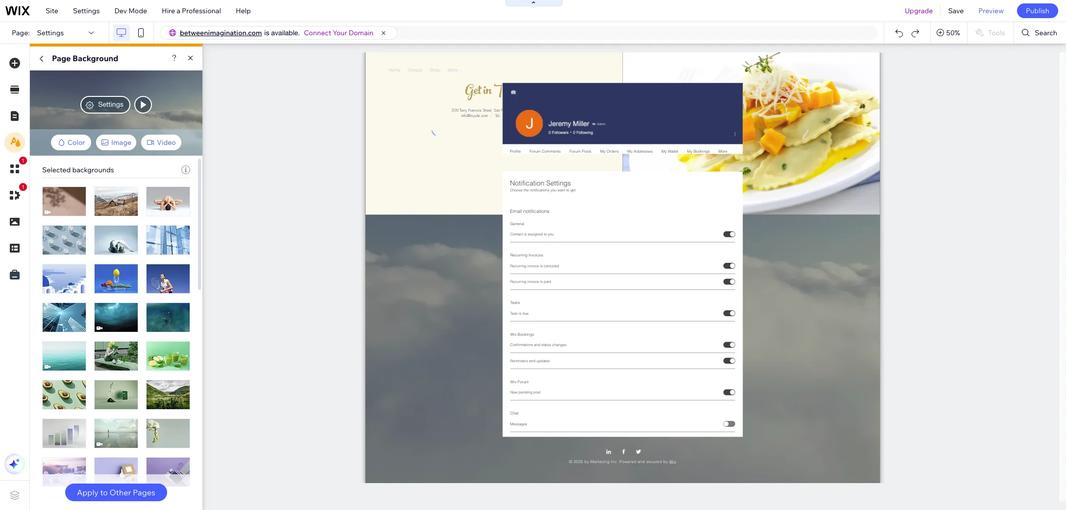 Task type: vqa. For each thing, say whether or not it's contained in the screenshot.
In-
no



Task type: describe. For each thing, give the bounding box(es) containing it.
backgrounds
[[72, 166, 114, 175]]

is
[[264, 29, 269, 37]]

dev mode
[[114, 6, 147, 15]]

pages
[[133, 488, 155, 498]]

selected backgrounds
[[42, 166, 114, 175]]

hire a professional
[[162, 6, 221, 15]]

mode
[[128, 6, 147, 15]]

50%
[[946, 28, 960, 37]]

dev
[[114, 6, 127, 15]]

professional
[[182, 6, 221, 15]]

save
[[948, 6, 964, 15]]

video
[[157, 138, 176, 147]]

upgrade
[[905, 6, 933, 15]]

preview button
[[971, 0, 1011, 22]]

2 vertical spatial settings
[[98, 100, 123, 108]]

connect
[[304, 28, 331, 37]]

other
[[110, 488, 131, 498]]

1 for 1st 1 button
[[22, 158, 25, 164]]

2 1 button from the top
[[4, 183, 27, 206]]

apply to other pages
[[77, 488, 155, 498]]

your
[[333, 28, 347, 37]]

site
[[46, 6, 58, 15]]



Task type: locate. For each thing, give the bounding box(es) containing it.
background
[[73, 53, 118, 63]]

betweenimagination.com
[[180, 28, 262, 37]]

tools button
[[968, 22, 1014, 44]]

settings
[[73, 6, 100, 15], [37, 28, 64, 37], [98, 100, 123, 108]]

settings left dev
[[73, 6, 100, 15]]

help
[[236, 6, 251, 15]]

0 vertical spatial 1
[[22, 158, 25, 164]]

search button
[[1014, 22, 1066, 44]]

1
[[22, 158, 25, 164], [22, 184, 25, 190]]

is available. connect your domain
[[264, 28, 374, 37]]

1 vertical spatial 1 button
[[4, 183, 27, 206]]

1 1 from the top
[[22, 158, 25, 164]]

save button
[[941, 0, 971, 22]]

settings up image
[[98, 100, 123, 108]]

publish button
[[1017, 3, 1058, 18]]

settings down site
[[37, 28, 64, 37]]

hire
[[162, 6, 175, 15]]

preview
[[979, 6, 1004, 15]]

tools
[[988, 28, 1005, 37]]

2 1 from the top
[[22, 184, 25, 190]]

publish
[[1026, 6, 1050, 15]]

1 1 button from the top
[[4, 157, 27, 179]]

available.
[[271, 29, 300, 37]]

selected
[[42, 166, 71, 175]]

50% button
[[931, 22, 967, 44]]

color
[[67, 138, 85, 147]]

apply
[[77, 488, 99, 498]]

a
[[177, 6, 180, 15]]

page
[[52, 53, 71, 63]]

1 button
[[4, 157, 27, 179], [4, 183, 27, 206]]

domain
[[349, 28, 374, 37]]

1 vertical spatial 1
[[22, 184, 25, 190]]

search
[[1035, 28, 1057, 37]]

apply to other pages button
[[65, 484, 167, 502]]

0 vertical spatial 1 button
[[4, 157, 27, 179]]

0 vertical spatial settings
[[73, 6, 100, 15]]

image
[[111, 138, 131, 147]]

1 for first 1 button from the bottom
[[22, 184, 25, 190]]

1 vertical spatial settings
[[37, 28, 64, 37]]

to
[[100, 488, 108, 498]]

page background
[[52, 53, 118, 63]]



